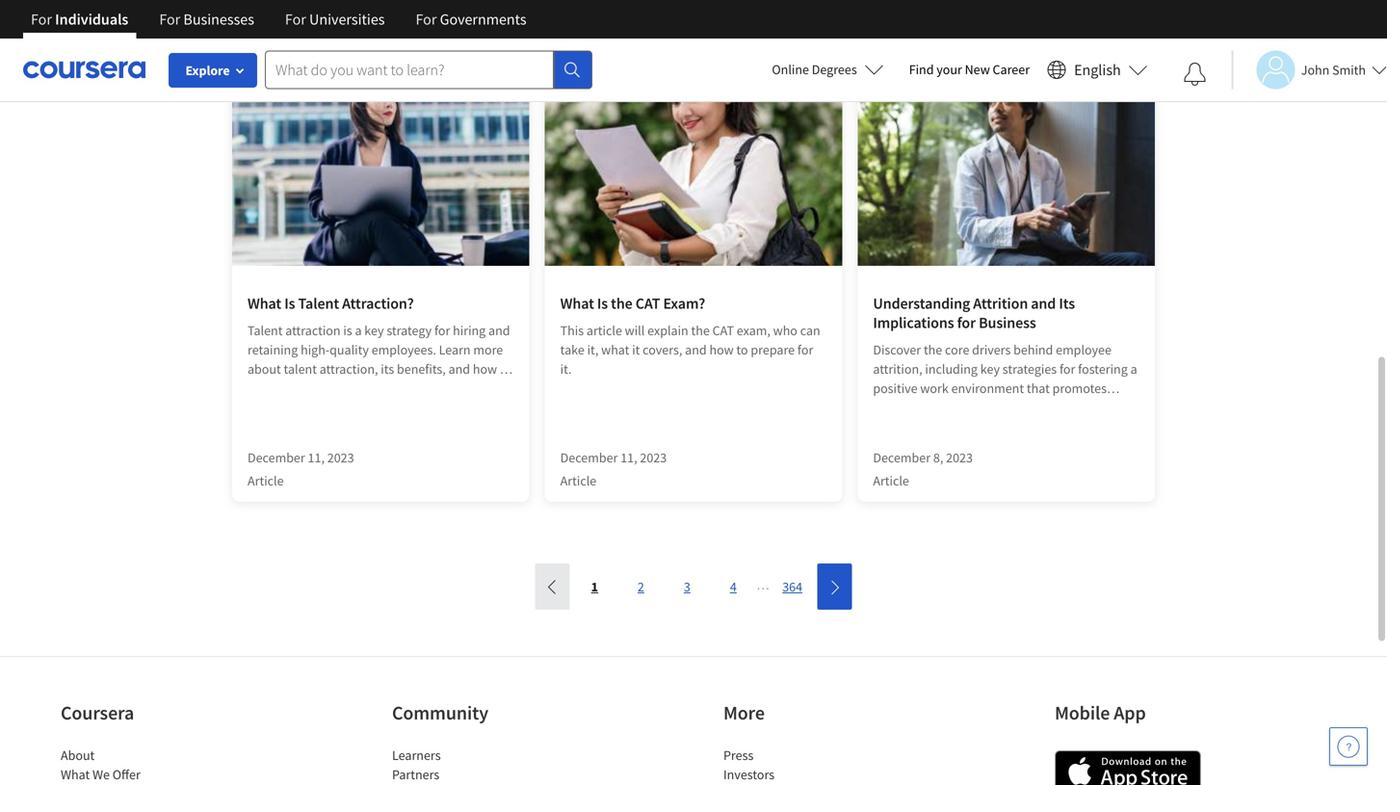 Task type: locate. For each thing, give the bounding box(es) containing it.
this
[[560, 322, 584, 339]]

december left the 8,
[[873, 449, 931, 466]]

and left the "its"
[[1031, 294, 1056, 313]]

about link
[[61, 747, 95, 764]]

list containing press
[[723, 746, 887, 785]]

1 horizontal spatial a
[[1131, 360, 1137, 378]]

it,
[[587, 341, 599, 358]]

a inside "understanding attrition and its implications for business discover the core drivers behind employee attrition, including key strategies for fostering a positive work environment that promotes employee loyalty."
[[1131, 360, 1137, 378]]

it.
[[560, 360, 572, 378]]

2 horizontal spatial what
[[560, 294, 594, 313]]

community
[[392, 701, 488, 725]]

what for what is talent attraction?
[[248, 294, 281, 313]]

what up this
[[560, 294, 594, 313]]

loyalty.
[[931, 399, 972, 416]]

a right is
[[355, 322, 362, 339]]

0 horizontal spatial 11,
[[308, 449, 325, 466]]

who
[[773, 322, 798, 339]]

new
[[965, 61, 990, 78]]

3 2023 from the left
[[946, 449, 973, 466]]

online degrees button
[[757, 48, 899, 91]]

2 for from the left
[[159, 10, 180, 29]]

1 horizontal spatial december
[[560, 449, 618, 466]]

2 horizontal spatial december
[[873, 449, 931, 466]]

what inside what is the cat exam? this article will explain the cat exam, who can take it, what it covers, and how to  prepare for it.
[[560, 294, 594, 313]]

a
[[355, 322, 362, 339], [1131, 360, 1137, 378]]

0 horizontal spatial your
[[434, 380, 460, 397]]

0 vertical spatial attraction
[[285, 322, 341, 339]]

drivers
[[972, 341, 1011, 358]]

for up learn
[[434, 322, 450, 339]]

1 link
[[577, 569, 612, 604]]

11, for talent
[[308, 449, 325, 466]]

0 horizontal spatial is
[[284, 294, 295, 313]]

0 vertical spatial key
[[364, 322, 384, 339]]

how left prepare
[[709, 341, 734, 358]]

is for the
[[597, 294, 608, 313]]

2023 for article
[[640, 449, 667, 466]]

0 vertical spatial the
[[611, 294, 633, 313]]

investors link
[[723, 766, 775, 783]]

high-
[[301, 341, 330, 358]]

2 2023 from the left
[[640, 449, 667, 466]]

2023
[[327, 449, 354, 466], [640, 449, 667, 466], [946, 449, 973, 466]]

its
[[381, 360, 394, 378]]

1 december 11, 2023 article from the left
[[248, 449, 354, 489]]

and down learn
[[449, 360, 470, 378]]

2 list from the left
[[392, 746, 556, 785]]

1 vertical spatial key
[[980, 360, 1000, 378]]

list containing about
[[61, 746, 224, 785]]

strategies down its
[[364, 380, 418, 397]]

3 for from the left
[[285, 10, 306, 29]]

key down drivers
[[980, 360, 1000, 378]]

understanding attrition and its implications for business discover the core drivers behind employee attrition, including key strategies for fostering a positive work environment that promotes employee loyalty.
[[873, 294, 1137, 416]]

0 horizontal spatial talent
[[248, 322, 283, 339]]

1 list from the left
[[61, 746, 224, 785]]

0 horizontal spatial what
[[61, 766, 90, 783]]

talent up high-
[[298, 294, 339, 313]]

1 vertical spatial strategies
[[364, 380, 418, 397]]

more
[[473, 341, 503, 358]]

hiring up learn
[[453, 322, 486, 339]]

article
[[248, 13, 284, 31], [248, 472, 284, 489], [560, 472, 597, 489], [873, 472, 909, 489]]

is
[[343, 322, 352, 339]]

list
[[61, 746, 224, 785], [392, 746, 556, 785], [723, 746, 887, 785]]

0 horizontal spatial the
[[611, 294, 633, 313]]

what down about
[[61, 766, 90, 783]]

1 vertical spatial employee
[[873, 399, 929, 416]]

0 vertical spatial how
[[709, 341, 734, 358]]

what inside about what we offer
[[61, 766, 90, 783]]

work
[[920, 380, 949, 397]]

1 11, from the left
[[308, 449, 325, 466]]

show notifications image
[[1184, 63, 1207, 86]]

strategies
[[1003, 360, 1057, 378], [364, 380, 418, 397]]

0 horizontal spatial 2023
[[327, 449, 354, 466]]

for down can on the top
[[798, 341, 813, 358]]

app
[[1114, 701, 1146, 725]]

talent up retaining on the left top
[[248, 322, 283, 339]]

hiring down more
[[462, 380, 495, 397]]

what is talent attraction? talent attraction is a key strategy for hiring and retaining high-quality employees. learn more about talent attraction, its benefits, and how to use talent attraction strategies in your hiring practices.
[[248, 294, 512, 416]]

1 horizontal spatial key
[[980, 360, 1000, 378]]

4 link
[[716, 569, 751, 604]]

1 vertical spatial a
[[1131, 360, 1137, 378]]

1 horizontal spatial talent
[[298, 294, 339, 313]]

attraction,
[[320, 360, 378, 378]]

find
[[909, 61, 934, 78]]

2 december 11, 2023 article from the left
[[560, 449, 667, 489]]

2 is from the left
[[597, 294, 608, 313]]

the down exam?
[[691, 322, 710, 339]]

what
[[248, 294, 281, 313], [560, 294, 594, 313], [61, 766, 90, 783]]

cat
[[636, 294, 660, 313], [712, 322, 734, 339]]

promotes
[[1053, 380, 1107, 397]]

strategies down behind
[[1003, 360, 1057, 378]]

2023 inside december 8, 2023 article
[[946, 449, 973, 466]]

how down more
[[473, 360, 497, 378]]

december for for
[[873, 449, 931, 466]]

learners link
[[392, 747, 441, 764]]

1 horizontal spatial the
[[691, 322, 710, 339]]

list for coursera
[[61, 746, 224, 785]]

0 horizontal spatial december 11, 2023 article
[[248, 449, 354, 489]]

exam?
[[663, 294, 705, 313]]

…
[[757, 576, 769, 593]]

list containing learners
[[392, 746, 556, 785]]

employee
[[1056, 341, 1112, 358], [873, 399, 929, 416]]

employee down positive
[[873, 399, 929, 416]]

the left core
[[924, 341, 942, 358]]

the up the "will"
[[611, 294, 633, 313]]

article for what is the cat exam?
[[560, 472, 597, 489]]

talent up "practices."
[[270, 380, 303, 397]]

0 horizontal spatial employee
[[873, 399, 929, 416]]

december down "practices."
[[248, 449, 305, 466]]

your right in
[[434, 380, 460, 397]]

0 horizontal spatial how
[[473, 360, 497, 378]]

online degrees
[[772, 61, 857, 78]]

that
[[1027, 380, 1050, 397]]

None search field
[[265, 51, 592, 89]]

your right find
[[937, 61, 962, 78]]

attraction up high-
[[285, 322, 341, 339]]

december down it.
[[560, 449, 618, 466]]

what
[[601, 341, 629, 358]]

governments
[[440, 10, 527, 29]]

attraction down the attraction,
[[306, 380, 361, 397]]

employee up the fostering
[[1056, 341, 1112, 358]]

3 link
[[670, 569, 705, 604]]

learners partners
[[392, 747, 441, 783]]

john
[[1301, 61, 1330, 79]]

is inside what is the cat exam? this article will explain the cat exam, who can take it, what it covers, and how to  prepare for it.
[[597, 294, 608, 313]]

for universities
[[285, 10, 385, 29]]

1 vertical spatial your
[[434, 380, 460, 397]]

0 horizontal spatial a
[[355, 322, 362, 339]]

1 horizontal spatial december 11, 2023 article
[[560, 449, 667, 489]]

smith
[[1332, 61, 1366, 79]]

2 vertical spatial the
[[924, 341, 942, 358]]

explore button
[[169, 53, 257, 88]]

1 horizontal spatial list
[[392, 746, 556, 785]]

2 horizontal spatial the
[[924, 341, 942, 358]]

december inside december 8, 2023 article
[[873, 449, 931, 466]]

1 vertical spatial how
[[473, 360, 497, 378]]

0 vertical spatial your
[[937, 61, 962, 78]]

talent down high-
[[284, 360, 317, 378]]

your
[[937, 61, 962, 78], [434, 380, 460, 397]]

to
[[736, 341, 748, 358], [500, 360, 512, 378]]

next page image
[[827, 580, 843, 595]]

career
[[993, 61, 1030, 78]]

the inside "understanding attrition and its implications for business discover the core drivers behind employee attrition, including key strategies for fostering a positive work environment that promotes employee loyalty."
[[924, 341, 942, 358]]

1 horizontal spatial is
[[597, 294, 608, 313]]

download on the app store image
[[1055, 750, 1201, 785]]

2 horizontal spatial list
[[723, 746, 887, 785]]

universities
[[309, 10, 385, 29]]

cat left exam,
[[712, 322, 734, 339]]

1 horizontal spatial how
[[709, 341, 734, 358]]

learners
[[392, 747, 441, 764]]

find your new career link
[[899, 58, 1040, 82]]

1 vertical spatial the
[[691, 322, 710, 339]]

how inside what is talent attraction? talent attraction is a key strategy for hiring and retaining high-quality employees. learn more about talent attraction, its benefits, and how to use talent attraction strategies in your hiring practices.
[[473, 360, 497, 378]]

0 horizontal spatial to
[[500, 360, 512, 378]]

0 vertical spatial to
[[736, 341, 748, 358]]

3 list from the left
[[723, 746, 887, 785]]

cat up the "will"
[[636, 294, 660, 313]]

december 11, 2023 article
[[248, 449, 354, 489], [560, 449, 667, 489]]

is inside what is talent attraction? talent attraction is a key strategy for hiring and retaining high-quality employees. learn more about talent attraction, its benefits, and how to use talent attraction strategies in your hiring practices.
[[284, 294, 295, 313]]

december for this
[[560, 449, 618, 466]]

to down more
[[500, 360, 512, 378]]

article inside december 8, 2023 article
[[873, 472, 909, 489]]

1 vertical spatial talent
[[270, 380, 303, 397]]

for for universities
[[285, 10, 306, 29]]

strategy
[[387, 322, 432, 339]]

key
[[364, 322, 384, 339], [980, 360, 1000, 378]]

2023 for is
[[327, 449, 354, 466]]

for
[[957, 313, 976, 332], [434, 322, 450, 339], [798, 341, 813, 358], [1060, 360, 1075, 378]]

and right covers,
[[685, 341, 707, 358]]

about what we offer
[[61, 747, 140, 783]]

1 december from the left
[[248, 449, 305, 466]]

1 is from the left
[[284, 294, 295, 313]]

attraction
[[285, 322, 341, 339], [306, 380, 361, 397]]

is
[[284, 294, 295, 313], [597, 294, 608, 313]]

2 horizontal spatial 2023
[[946, 449, 973, 466]]

individuals
[[55, 10, 128, 29]]

mobile
[[1055, 701, 1110, 725]]

2 11, from the left
[[621, 449, 637, 466]]

364
[[782, 578, 803, 595]]

john smith button
[[1232, 51, 1387, 89]]

1 vertical spatial cat
[[712, 322, 734, 339]]

0 vertical spatial talent
[[298, 294, 339, 313]]

11, for exam?
[[621, 449, 637, 466]]

1 2023 from the left
[[327, 449, 354, 466]]

1 vertical spatial to
[[500, 360, 512, 378]]

0 horizontal spatial list
[[61, 746, 224, 785]]

1 horizontal spatial what
[[248, 294, 281, 313]]

december 11, 2023 article for talent
[[248, 449, 354, 489]]

how
[[709, 341, 734, 358], [473, 360, 497, 378]]

0 horizontal spatial strategies
[[364, 380, 418, 397]]

0 horizontal spatial key
[[364, 322, 384, 339]]

1 horizontal spatial employee
[[1056, 341, 1112, 358]]

banner navigation
[[15, 0, 542, 39]]

key right is
[[364, 322, 384, 339]]

1 for from the left
[[31, 10, 52, 29]]

december 11, 2023 article for exam?
[[560, 449, 667, 489]]

is up retaining on the left top
[[284, 294, 295, 313]]

2 december from the left
[[560, 449, 618, 466]]

what inside what is talent attraction? talent attraction is a key strategy for hiring and retaining high-quality employees. learn more about talent attraction, its benefits, and how to use talent attraction strategies in your hiring practices.
[[248, 294, 281, 313]]

4 for from the left
[[416, 10, 437, 29]]

to inside what is the cat exam? this article will explain the cat exam, who can take it, what it covers, and how to  prepare for it.
[[736, 341, 748, 358]]

0 vertical spatial cat
[[636, 294, 660, 313]]

what up retaining on the left top
[[248, 294, 281, 313]]

1
[[591, 578, 598, 595]]

december
[[248, 449, 305, 466], [560, 449, 618, 466], [873, 449, 931, 466]]

business
[[979, 313, 1036, 332]]

for for businesses
[[159, 10, 180, 29]]

1 horizontal spatial strategies
[[1003, 360, 1057, 378]]

2
[[638, 578, 644, 595]]

retaining
[[248, 341, 298, 358]]

to down exam,
[[736, 341, 748, 358]]

1 horizontal spatial 2023
[[640, 449, 667, 466]]

0 vertical spatial a
[[355, 322, 362, 339]]

0 vertical spatial strategies
[[1003, 360, 1057, 378]]

3 december from the left
[[873, 449, 931, 466]]

to inside what is talent attraction? talent attraction is a key strategy for hiring and retaining high-quality employees. learn more about talent attraction, its benefits, and how to use talent attraction strategies in your hiring practices.
[[500, 360, 512, 378]]

8,
[[933, 449, 943, 466]]

for for governments
[[416, 10, 437, 29]]

what we offer link
[[61, 766, 140, 783]]

1 horizontal spatial to
[[736, 341, 748, 358]]

key inside "understanding attrition and its implications for business discover the core drivers behind employee attrition, including key strategies for fostering a positive work environment that promotes employee loyalty."
[[980, 360, 1000, 378]]

a right the fostering
[[1131, 360, 1137, 378]]

0 horizontal spatial december
[[248, 449, 305, 466]]

key inside what is talent attraction? talent attraction is a key strategy for hiring and retaining high-quality employees. learn more about talent attraction, its benefits, and how to use talent attraction strategies in your hiring practices.
[[364, 322, 384, 339]]

1 horizontal spatial 11,
[[621, 449, 637, 466]]

is up article
[[597, 294, 608, 313]]

talent
[[298, 294, 339, 313], [248, 322, 283, 339]]

how inside what is the cat exam? this article will explain the cat exam, who can take it, what it covers, and how to  prepare for it.
[[709, 341, 734, 358]]

0 vertical spatial hiring
[[453, 322, 486, 339]]



Task type: vqa. For each thing, say whether or not it's contained in the screenshot.
&
no



Task type: describe. For each thing, give the bounding box(es) containing it.
your inside what is talent attraction? talent attraction is a key strategy for hiring and retaining high-quality employees. learn more about talent attraction, its benefits, and how to use talent attraction strategies in your hiring practices.
[[434, 380, 460, 397]]

for up promotes
[[1060, 360, 1075, 378]]

its
[[1059, 294, 1075, 313]]

and inside "understanding attrition and its implications for business discover the core drivers behind employee attrition, including key strategies for fostering a positive work environment that promotes employee loyalty."
[[1031, 294, 1056, 313]]

1 vertical spatial hiring
[[462, 380, 495, 397]]

6
[[293, 13, 299, 31]]

prepare
[[751, 341, 795, 358]]

[featured image] a business degree student prepares reviews materials for the cat exam while walking on campus. image
[[545, 59, 842, 266]]

[featured image] man at window working on a tablet image
[[858, 59, 1155, 266]]

mobile app
[[1055, 701, 1146, 725]]

1 vertical spatial attraction
[[306, 380, 361, 397]]

john smith
[[1301, 61, 1366, 79]]

december for attraction
[[248, 449, 305, 466]]

take
[[560, 341, 585, 358]]

will
[[625, 322, 645, 339]]

strategies inside what is talent attraction? talent attraction is a key strategy for hiring and retaining high-quality employees. learn more about talent attraction, its benefits, and how to use talent attraction strategies in your hiring practices.
[[364, 380, 418, 397]]

about
[[248, 360, 281, 378]]

about
[[61, 747, 95, 764]]

for up core
[[957, 313, 976, 332]]

1 vertical spatial talent
[[248, 322, 283, 339]]

covers,
[[643, 341, 682, 358]]

what is the cat exam? this article will explain the cat exam, who can take it, what it covers, and how to  prepare for it.
[[560, 294, 820, 378]]

read
[[326, 13, 352, 31]]

press investors
[[723, 747, 775, 783]]

2 link
[[624, 569, 658, 604]]

investors
[[723, 766, 775, 783]]

learn
[[439, 341, 471, 358]]

page navigation navigation
[[533, 564, 854, 610]]

strategies inside "understanding attrition and its implications for business discover the core drivers behind employee attrition, including key strategies for fostering a positive work environment that promotes employee loyalty."
[[1003, 360, 1057, 378]]

1 horizontal spatial cat
[[712, 322, 734, 339]]

can
[[800, 322, 820, 339]]

december 8, 2023 article
[[873, 449, 973, 489]]

core
[[945, 341, 970, 358]]

coursera
[[61, 701, 134, 725]]

in
[[421, 380, 431, 397]]

benefits,
[[397, 360, 446, 378]]

what for what is the cat exam?
[[560, 294, 594, 313]]

fostering
[[1078, 360, 1128, 378]]

for inside what is the cat exam? this article will explain the cat exam, who can take it, what it covers, and how to  prepare for it.
[[798, 341, 813, 358]]

·
[[286, 13, 290, 31]]

a inside what is talent attraction? talent attraction is a key strategy for hiring and retaining high-quality employees. learn more about talent attraction, its benefits, and how to use talent attraction strategies in your hiring practices.
[[355, 322, 362, 339]]

partners link
[[392, 766, 440, 783]]

4
[[730, 578, 737, 595]]

article · 6 min read
[[248, 13, 352, 31]]

list for more
[[723, 746, 887, 785]]

businesses
[[183, 10, 254, 29]]

employees.
[[372, 341, 436, 358]]

press link
[[723, 747, 754, 764]]

offer
[[112, 766, 140, 783]]

understanding
[[873, 294, 970, 313]]

list for community
[[392, 746, 556, 785]]

previous page image
[[545, 579, 560, 595]]

and inside what is the cat exam? this article will explain the cat exam, who can take it, what it covers, and how to  prepare for it.
[[685, 341, 707, 358]]

use
[[248, 380, 267, 397]]

0 vertical spatial talent
[[284, 360, 317, 378]]

and up more
[[488, 322, 510, 339]]

for businesses
[[159, 10, 254, 29]]

article for understanding attrition and its implications for business
[[873, 472, 909, 489]]

behind
[[1014, 341, 1053, 358]]

online
[[772, 61, 809, 78]]

0 horizontal spatial cat
[[636, 294, 660, 313]]

attraction?
[[342, 294, 414, 313]]

partners
[[392, 766, 440, 783]]

explore
[[185, 62, 230, 79]]

quality
[[330, 341, 369, 358]]

2023 for business
[[946, 449, 973, 466]]

it
[[632, 341, 640, 358]]

for individuals
[[31, 10, 128, 29]]

[featured image] woman on a bench working on a laptop image
[[232, 59, 530, 266]]

364 link
[[775, 569, 810, 604]]

is for talent
[[284, 294, 295, 313]]

find your new career
[[909, 61, 1030, 78]]

more
[[723, 701, 765, 725]]

for governments
[[416, 10, 527, 29]]

implications
[[873, 313, 954, 332]]

english
[[1074, 60, 1121, 79]]

coursera image
[[23, 54, 145, 85]]

1 horizontal spatial your
[[937, 61, 962, 78]]

3
[[684, 578, 691, 595]]

What do you want to learn? text field
[[265, 51, 554, 89]]

attrition,
[[873, 360, 922, 378]]

for for individuals
[[31, 10, 52, 29]]

for inside what is talent attraction? talent attraction is a key strategy for hiring and retaining high-quality employees. learn more about talent attraction, its benefits, and how to use talent attraction strategies in your hiring practices.
[[434, 322, 450, 339]]

0 vertical spatial employee
[[1056, 341, 1112, 358]]

exam,
[[737, 322, 771, 339]]

english button
[[1040, 39, 1156, 101]]

practices.
[[248, 399, 302, 416]]

help center image
[[1337, 735, 1360, 758]]

explain
[[647, 322, 689, 339]]

article for what is talent attraction?
[[248, 472, 284, 489]]

article
[[587, 322, 622, 339]]

positive
[[873, 380, 918, 397]]



